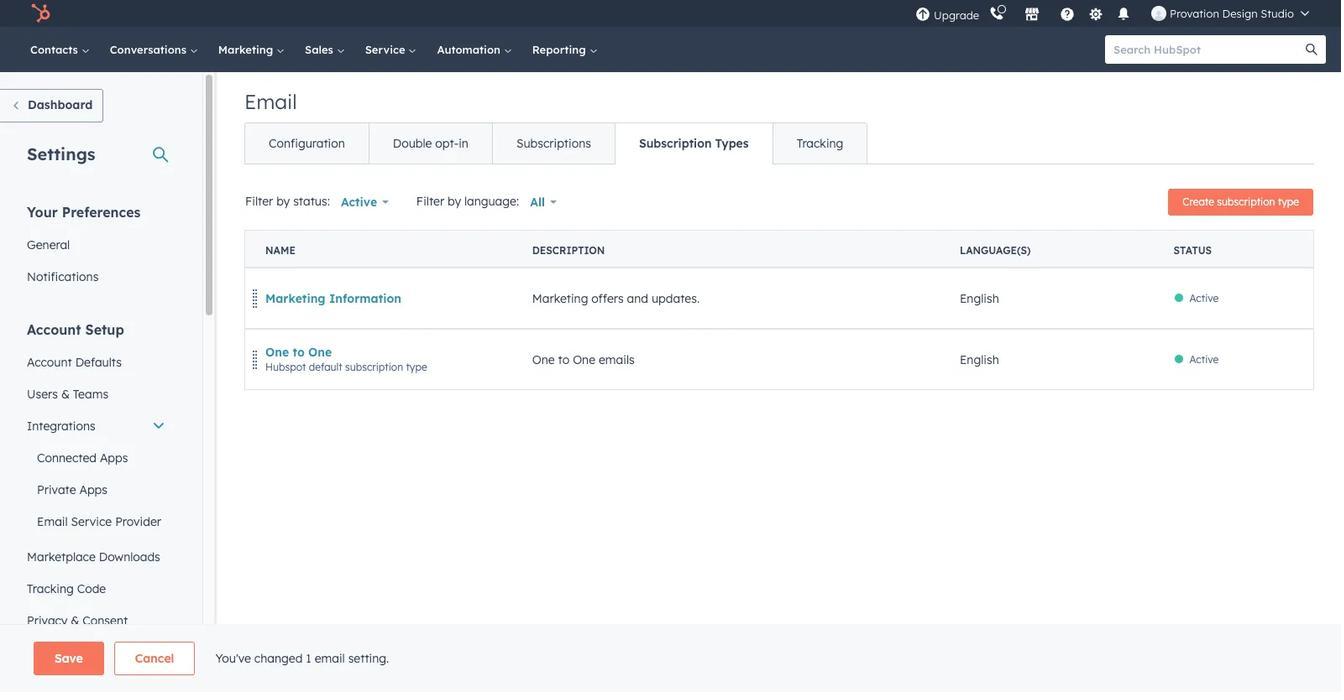 Task type: describe. For each thing, give the bounding box(es) containing it.
help image
[[1060, 8, 1075, 23]]

changed
[[254, 652, 303, 667]]

marketplaces button
[[1015, 0, 1050, 27]]

downloads
[[99, 550, 160, 565]]

dashboard link
[[0, 89, 104, 123]]

your preferences element
[[17, 203, 176, 293]]

tracking code link
[[17, 574, 176, 606]]

status
[[1174, 244, 1212, 257]]

conversations link
[[100, 27, 208, 72]]

updates.
[[652, 291, 700, 306]]

email service provider link
[[17, 506, 176, 538]]

upgrade
[[934, 8, 979, 21]]

privacy & consent
[[27, 614, 128, 629]]

studio
[[1261, 7, 1294, 20]]

double opt-in link
[[369, 123, 492, 164]]

email
[[315, 652, 345, 667]]

account defaults link
[[17, 347, 176, 379]]

language(s)
[[960, 244, 1031, 257]]

email for email
[[244, 89, 297, 114]]

tracking for tracking
[[797, 136, 844, 151]]

configuration link
[[245, 123, 369, 164]]

save button
[[34, 643, 104, 676]]

apps for connected apps
[[100, 451, 128, 466]]

active for marketing offers and updates.
[[1190, 292, 1219, 304]]

filter for filter by status:
[[245, 194, 273, 209]]

subscription inside button
[[1217, 196, 1275, 208]]

tracking code
[[27, 582, 106, 597]]

account defaults
[[27, 355, 122, 370]]

marketing information button
[[265, 291, 402, 306]]

subscriptions link
[[492, 123, 615, 164]]

design
[[1222, 7, 1258, 20]]

marketing for marketing offers and updates.
[[532, 291, 588, 306]]

defaults
[[75, 355, 122, 370]]

filter by status:
[[245, 194, 330, 209]]

cancel
[[135, 652, 174, 667]]

one to one emails
[[532, 352, 635, 367]]

active button
[[330, 186, 400, 219]]

create subscription type button
[[1169, 189, 1314, 216]]

filter by language:
[[416, 194, 519, 209]]

private apps
[[37, 483, 108, 498]]

calling icon button
[[983, 3, 1011, 24]]

english for one to one emails
[[960, 352, 999, 367]]

provation design studio
[[1170, 7, 1294, 20]]

create subscription type
[[1183, 196, 1299, 208]]

one to one button
[[265, 345, 332, 360]]

subscription inside one to one hubspot default subscription type
[[345, 361, 403, 373]]

menu containing provation design studio
[[914, 0, 1321, 27]]

email for email service provider
[[37, 515, 68, 530]]

all
[[530, 195, 545, 210]]

offers
[[592, 291, 624, 306]]

notifications link
[[17, 261, 176, 293]]

account setup element
[[17, 321, 176, 669]]

by for status:
[[276, 194, 290, 209]]

create
[[1183, 196, 1214, 208]]

and
[[627, 291, 648, 306]]

settings
[[27, 144, 95, 165]]

general link
[[17, 229, 176, 261]]

connected apps
[[37, 451, 128, 466]]

1
[[306, 652, 311, 667]]

hubspot image
[[30, 3, 50, 24]]

you've
[[215, 652, 251, 667]]

marketplace
[[27, 550, 96, 565]]

to for emails
[[558, 352, 570, 367]]

connected
[[37, 451, 97, 466]]

& for privacy
[[71, 614, 79, 629]]

subscription types link
[[615, 123, 772, 164]]

marketing information
[[265, 291, 402, 306]]

marketing offers and updates.
[[532, 291, 700, 306]]

you've changed 1 email setting.
[[215, 652, 389, 667]]

conversations
[[110, 43, 190, 56]]

double
[[393, 136, 432, 151]]

search button
[[1298, 35, 1326, 64]]

reporting link
[[522, 27, 608, 72]]

marketplace downloads
[[27, 550, 160, 565]]

service link
[[355, 27, 427, 72]]

integrations
[[27, 419, 95, 434]]

automation
[[437, 43, 504, 56]]

double opt-in
[[393, 136, 469, 151]]

calling icon image
[[989, 7, 1005, 22]]

filter for filter by language:
[[416, 194, 444, 209]]

by for language:
[[448, 194, 461, 209]]

information
[[329, 291, 402, 306]]

sales
[[305, 43, 337, 56]]

subscription types
[[639, 136, 749, 151]]

service inside account setup element
[[71, 515, 112, 530]]



Task type: locate. For each thing, give the bounding box(es) containing it.
2 filter from the left
[[416, 194, 444, 209]]

save
[[55, 652, 83, 667]]

& right "users"
[[61, 387, 70, 402]]

settings link
[[1085, 5, 1106, 22]]

& for users
[[61, 387, 70, 402]]

all button
[[519, 186, 568, 219]]

1 horizontal spatial &
[[71, 614, 79, 629]]

subscription right create
[[1217, 196, 1275, 208]]

tracking link
[[772, 123, 867, 164]]

active
[[341, 195, 377, 210], [1190, 292, 1219, 304], [1190, 353, 1219, 366]]

marketing link
[[208, 27, 295, 72]]

1 vertical spatial service
[[71, 515, 112, 530]]

0 vertical spatial &
[[61, 387, 70, 402]]

1 horizontal spatial service
[[365, 43, 409, 56]]

subscriptions
[[516, 136, 591, 151]]

2 english from the top
[[960, 352, 999, 367]]

sales link
[[295, 27, 355, 72]]

account setup
[[27, 322, 124, 338]]

0 horizontal spatial filter
[[245, 194, 273, 209]]

1 vertical spatial tracking
[[27, 582, 74, 597]]

marketplaces image
[[1025, 8, 1040, 23]]

to
[[293, 345, 305, 360], [558, 352, 570, 367]]

search image
[[1306, 44, 1318, 55]]

1 vertical spatial apps
[[79, 483, 108, 498]]

status:
[[293, 194, 330, 209]]

subscription
[[1217, 196, 1275, 208], [345, 361, 403, 373]]

description
[[532, 244, 605, 257]]

integrations button
[[17, 411, 176, 443]]

hubspot
[[265, 361, 306, 373]]

navigation
[[244, 123, 868, 165]]

marketplace downloads link
[[17, 542, 176, 574]]

cancel button
[[114, 643, 195, 676]]

english
[[960, 291, 999, 306], [960, 352, 999, 367]]

james peterson image
[[1152, 6, 1167, 21]]

help button
[[1053, 0, 1082, 27]]

& right privacy
[[71, 614, 79, 629]]

1 horizontal spatial by
[[448, 194, 461, 209]]

0 horizontal spatial &
[[61, 387, 70, 402]]

configuration
[[269, 136, 345, 151]]

1 vertical spatial subscription
[[345, 361, 403, 373]]

1 vertical spatial english
[[960, 352, 999, 367]]

1 vertical spatial &
[[71, 614, 79, 629]]

account
[[27, 322, 81, 338], [27, 355, 72, 370]]

0 vertical spatial apps
[[100, 451, 128, 466]]

0 vertical spatial english
[[960, 291, 999, 306]]

to up hubspot
[[293, 345, 305, 360]]

0 vertical spatial type
[[1278, 196, 1299, 208]]

filter left 'status:'
[[245, 194, 273, 209]]

subscription
[[639, 136, 712, 151]]

filter down double opt-in link
[[416, 194, 444, 209]]

0 horizontal spatial by
[[276, 194, 290, 209]]

1 vertical spatial type
[[406, 361, 427, 373]]

service down private apps link
[[71, 515, 112, 530]]

1 filter from the left
[[245, 194, 273, 209]]

2 account from the top
[[27, 355, 72, 370]]

1 horizontal spatial subscription
[[1217, 196, 1275, 208]]

provider
[[115, 515, 161, 530]]

0 horizontal spatial to
[[293, 345, 305, 360]]

type inside one to one hubspot default subscription type
[[406, 361, 427, 373]]

marketing for marketing
[[218, 43, 276, 56]]

type inside button
[[1278, 196, 1299, 208]]

in
[[459, 136, 469, 151]]

english for marketing offers and updates.
[[960, 291, 999, 306]]

2 by from the left
[[448, 194, 461, 209]]

2 vertical spatial active
[[1190, 353, 1219, 366]]

users
[[27, 387, 58, 402]]

1 horizontal spatial to
[[558, 352, 570, 367]]

1 horizontal spatial type
[[1278, 196, 1299, 208]]

marketing for marketing information
[[265, 291, 326, 306]]

types
[[715, 136, 749, 151]]

one to one hubspot default subscription type
[[265, 345, 427, 373]]

emails
[[599, 352, 635, 367]]

marketing left 'offers'
[[532, 291, 588, 306]]

1 account from the top
[[27, 322, 81, 338]]

1 english from the top
[[960, 291, 999, 306]]

by left 'status:'
[[276, 194, 290, 209]]

notifications
[[27, 270, 99, 285]]

subscription right default
[[345, 361, 403, 373]]

to inside one to one hubspot default subscription type
[[293, 345, 305, 360]]

private
[[37, 483, 76, 498]]

provation
[[1170, 7, 1219, 20]]

users & teams link
[[17, 379, 176, 411]]

email down private
[[37, 515, 68, 530]]

your preferences
[[27, 204, 141, 221]]

0 vertical spatial tracking
[[797, 136, 844, 151]]

upgrade image
[[916, 7, 931, 22]]

account for account defaults
[[27, 355, 72, 370]]

1 vertical spatial account
[[27, 355, 72, 370]]

service right sales link
[[365, 43, 409, 56]]

apps for private apps
[[79, 483, 108, 498]]

private apps link
[[17, 475, 176, 506]]

tracking for tracking code
[[27, 582, 74, 597]]

active for one to one emails
[[1190, 353, 1219, 366]]

email
[[244, 89, 297, 114], [37, 515, 68, 530]]

1 vertical spatial active
[[1190, 292, 1219, 304]]

0 horizontal spatial subscription
[[345, 361, 403, 373]]

filter
[[245, 194, 273, 209], [416, 194, 444, 209]]

email inside account setup element
[[37, 515, 68, 530]]

reporting
[[532, 43, 589, 56]]

0 horizontal spatial type
[[406, 361, 427, 373]]

security link
[[17, 637, 176, 669]]

account up "users"
[[27, 355, 72, 370]]

preferences
[[62, 204, 141, 221]]

0 vertical spatial email
[[244, 89, 297, 114]]

navigation containing configuration
[[244, 123, 868, 165]]

default
[[309, 361, 342, 373]]

to for hubspot
[[293, 345, 305, 360]]

privacy & consent link
[[17, 606, 176, 637]]

tracking
[[797, 136, 844, 151], [27, 582, 74, 597]]

apps up email service provider link
[[79, 483, 108, 498]]

code
[[77, 582, 106, 597]]

name
[[265, 244, 296, 257]]

settings image
[[1088, 7, 1103, 22]]

1 horizontal spatial tracking
[[797, 136, 844, 151]]

active inside popup button
[[341, 195, 377, 210]]

notifications button
[[1110, 0, 1138, 27]]

0 horizontal spatial tracking
[[27, 582, 74, 597]]

0 vertical spatial service
[[365, 43, 409, 56]]

tracking inside account setup element
[[27, 582, 74, 597]]

email up configuration link on the top left
[[244, 89, 297, 114]]

notifications image
[[1116, 8, 1131, 23]]

marketing down name
[[265, 291, 326, 306]]

0 vertical spatial account
[[27, 322, 81, 338]]

users & teams
[[27, 387, 108, 402]]

language:
[[464, 194, 519, 209]]

email service provider
[[37, 515, 161, 530]]

apps up private apps link
[[100, 451, 128, 466]]

account up account defaults
[[27, 322, 81, 338]]

dashboard
[[28, 97, 93, 113]]

1 horizontal spatial email
[[244, 89, 297, 114]]

marketing left sales at top
[[218, 43, 276, 56]]

setup
[[85, 322, 124, 338]]

automation link
[[427, 27, 522, 72]]

by left language:
[[448, 194, 461, 209]]

security
[[27, 646, 72, 661]]

1 horizontal spatial filter
[[416, 194, 444, 209]]

0 horizontal spatial email
[[37, 515, 68, 530]]

0 vertical spatial active
[[341, 195, 377, 210]]

general
[[27, 238, 70, 253]]

your
[[27, 204, 58, 221]]

0 vertical spatial subscription
[[1217, 196, 1275, 208]]

1 by from the left
[[276, 194, 290, 209]]

menu
[[914, 0, 1321, 27]]

consent
[[83, 614, 128, 629]]

type
[[1278, 196, 1299, 208], [406, 361, 427, 373]]

connected apps link
[[17, 443, 176, 475]]

0 horizontal spatial service
[[71, 515, 112, 530]]

marketing
[[218, 43, 276, 56], [265, 291, 326, 306], [532, 291, 588, 306]]

account for account setup
[[27, 322, 81, 338]]

privacy
[[27, 614, 68, 629]]

&
[[61, 387, 70, 402], [71, 614, 79, 629]]

one
[[265, 345, 289, 360], [308, 345, 332, 360], [532, 352, 555, 367], [573, 352, 596, 367]]

setting.
[[348, 652, 389, 667]]

teams
[[73, 387, 108, 402]]

Search HubSpot search field
[[1105, 35, 1311, 64]]

1 vertical spatial email
[[37, 515, 68, 530]]

opt-
[[435, 136, 459, 151]]

to left emails at the bottom of the page
[[558, 352, 570, 367]]



Task type: vqa. For each thing, say whether or not it's contained in the screenshot.
OF
no



